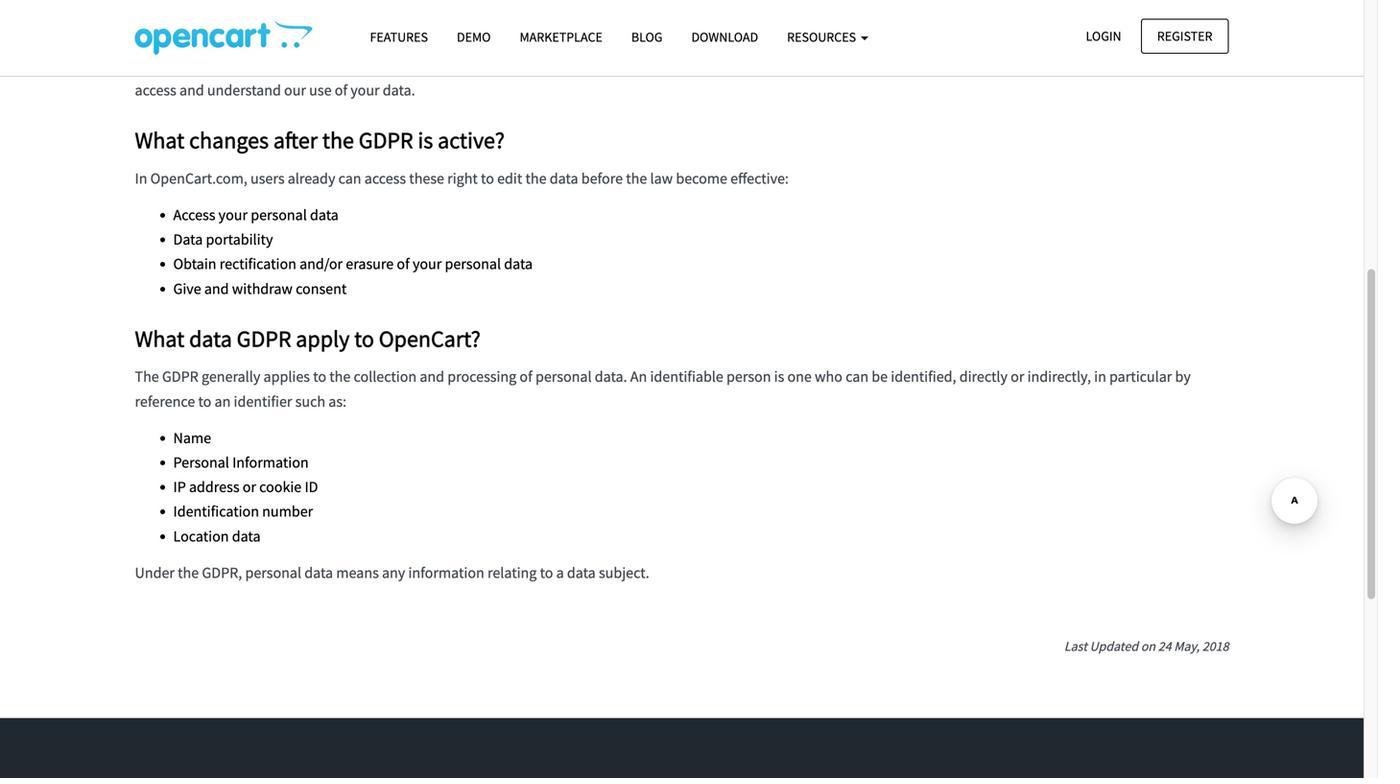 Task type: locate. For each thing, give the bounding box(es) containing it.
2 vertical spatial can
[[846, 367, 869, 387]]

under the gdpr, personal data means any information relating to a data subject.
[[135, 563, 650, 583]]

1 horizontal spatial data.
[[595, 367, 628, 387]]

data.
[[383, 81, 415, 100], [595, 367, 628, 387]]

can
[[316, 56, 339, 75], [339, 169, 362, 188], [846, 367, 869, 387]]

that
[[489, 56, 515, 75]]

1 vertical spatial we
[[135, 56, 155, 75]]

subject.
[[599, 563, 650, 583]]

register link
[[1141, 19, 1229, 54]]

2 horizontal spatial of
[[520, 367, 533, 387]]

to left 'an'
[[198, 392, 212, 411]]

active?
[[438, 126, 505, 155]]

1 vertical spatial opencart.com,
[[150, 169, 248, 188]]

2 horizontal spatial we
[[860, 56, 879, 75]]

2 opencart.com, from the top
[[150, 169, 248, 188]]

data right a
[[567, 563, 596, 583]]

of inside we provide this page so you can access certain features that help you understand what we do with your data, how we protect your data, and options you may have to better access and understand our use of your data.
[[335, 81, 348, 100]]

opencart.com, for users
[[150, 169, 248, 188]]

number
[[262, 502, 313, 522]]

to
[[328, 0, 341, 14], [1170, 56, 1184, 75], [481, 169, 494, 188], [354, 324, 374, 353], [313, 367, 327, 387], [198, 392, 212, 411], [540, 563, 553, 583]]

0 vertical spatial what
[[135, 126, 185, 155]]

2 in from the top
[[135, 169, 147, 188]]

better
[[1187, 56, 1225, 75]]

in for in opencart.com, we promise to protect your privacy whether you live in the eu or outside the eu. we believe in data responsibilities, data consistency and data transparency.
[[135, 0, 147, 14]]

the right under
[[178, 563, 199, 583]]

identification
[[173, 502, 259, 522]]

we right how
[[860, 56, 879, 75]]

what left the changes
[[135, 126, 185, 155]]

in inside the gdpr generally applies to the collection and processing of personal data. an identifiable person is one who can be identified, directly or indirectly, in particular by reference to an identifier such as:
[[1095, 367, 1107, 387]]

particular
[[1110, 367, 1173, 387]]

identifiable
[[650, 367, 724, 387]]

data, down resources
[[794, 56, 827, 75]]

generally
[[202, 367, 261, 387]]

1 vertical spatial what
[[135, 324, 185, 353]]

you
[[532, 0, 556, 14], [289, 56, 313, 75], [550, 56, 574, 75], [1079, 56, 1103, 75]]

you down marketplace link
[[550, 56, 574, 75]]

in inside in opencart.com, we promise to protect your privacy whether you live in the eu or outside the eu. we believe in data responsibilities, data consistency and data transparency.
[[135, 0, 147, 14]]

download link
[[677, 20, 773, 54]]

live
[[559, 0, 581, 14]]

what for what data gdpr apply to opencart?
[[135, 324, 185, 353]]

features
[[370, 28, 428, 46]]

1 horizontal spatial we
[[762, 0, 781, 14]]

1 horizontal spatial is
[[775, 367, 785, 387]]

directly
[[960, 367, 1008, 387]]

1 vertical spatial of
[[397, 255, 410, 274]]

1 in from the top
[[135, 0, 147, 14]]

0 vertical spatial gdpr
[[359, 126, 413, 155]]

we
[[251, 0, 269, 14], [689, 56, 707, 75], [860, 56, 879, 75]]

your down responsibilities,
[[931, 56, 961, 75]]

to inside we provide this page so you can access certain features that help you understand what we do with your data, how we protect your data, and options you may have to better access and understand our use of your data.
[[1170, 56, 1184, 75]]

0 horizontal spatial we
[[251, 0, 269, 14]]

in right live
[[584, 0, 597, 14]]

or left "cookie" at the left
[[243, 478, 256, 497]]

to inside in opencart.com, we promise to protect your privacy whether you live in the eu or outside the eu. we believe in data responsibilities, data consistency and data transparency.
[[328, 0, 341, 14]]

your right the use at the top left
[[351, 81, 380, 100]]

1 horizontal spatial understand
[[577, 56, 651, 75]]

features
[[434, 56, 486, 75]]

can up the use at the top left
[[316, 56, 339, 75]]

before
[[582, 169, 623, 188]]

1 horizontal spatial data,
[[964, 56, 996, 75]]

collection
[[354, 367, 417, 387]]

data, left options
[[964, 56, 996, 75]]

2 what from the top
[[135, 324, 185, 353]]

personal left an on the top left of page
[[536, 367, 592, 387]]

2 vertical spatial gdpr
[[162, 367, 199, 387]]

changes
[[189, 126, 269, 155]]

we
[[762, 0, 781, 14], [135, 56, 155, 75]]

0 horizontal spatial data,
[[794, 56, 827, 75]]

or right directly
[[1011, 367, 1025, 387]]

or
[[645, 0, 659, 14], [1011, 367, 1025, 387], [243, 478, 256, 497]]

in
[[135, 0, 147, 14], [135, 169, 147, 188]]

to right have
[[1170, 56, 1184, 75]]

is
[[418, 126, 433, 155], [775, 367, 785, 387]]

after
[[273, 126, 318, 155]]

opencart.com, inside in opencart.com, we promise to protect your privacy whether you live in the eu or outside the eu. we believe in data responsibilities, data consistency and data transparency.
[[150, 0, 248, 14]]

to left edit
[[481, 169, 494, 188]]

0 horizontal spatial we
[[135, 56, 155, 75]]

you right so
[[289, 56, 313, 75]]

data
[[849, 0, 878, 14], [985, 0, 1014, 14], [1123, 0, 1152, 14], [550, 169, 579, 188], [310, 206, 339, 225], [504, 255, 533, 274], [189, 324, 232, 353], [232, 527, 261, 546], [305, 563, 333, 583], [567, 563, 596, 583]]

understand
[[577, 56, 651, 75], [207, 81, 281, 100]]

your
[[394, 0, 423, 14], [762, 56, 791, 75], [931, 56, 961, 75], [351, 81, 380, 100], [219, 206, 248, 225], [413, 255, 442, 274]]

in up resources link
[[834, 0, 846, 14]]

transparency.
[[135, 20, 222, 39]]

as:
[[329, 392, 347, 411]]

1 vertical spatial is
[[775, 367, 785, 387]]

identifier
[[234, 392, 292, 411]]

gdpr up reference
[[162, 367, 199, 387]]

data. inside the gdpr generally applies to the collection and processing of personal data. an identifiable person is one who can be identified, directly or indirectly, in particular by reference to an identifier such as:
[[595, 367, 628, 387]]

1 data, from the left
[[794, 56, 827, 75]]

gdpr
[[359, 126, 413, 155], [237, 324, 291, 353], [162, 367, 199, 387]]

access down provide
[[135, 81, 177, 100]]

last updated on 24 may, 2018
[[1065, 639, 1229, 655]]

last
[[1065, 639, 1088, 655]]

0 horizontal spatial gdpr
[[162, 367, 199, 387]]

can right already
[[339, 169, 362, 188]]

0 vertical spatial data.
[[383, 81, 415, 100]]

1 vertical spatial in
[[135, 169, 147, 188]]

1 horizontal spatial protect
[[882, 56, 928, 75]]

believe
[[785, 0, 831, 14]]

eu.
[[737, 0, 759, 14]]

or right eu on the left top of the page
[[645, 0, 659, 14]]

personal
[[251, 206, 307, 225], [445, 255, 501, 274], [536, 367, 592, 387], [245, 563, 302, 583]]

of right erasure
[[397, 255, 410, 274]]

0 vertical spatial in
[[135, 0, 147, 14]]

personal down users
[[251, 206, 307, 225]]

protect right how
[[882, 56, 928, 75]]

1 horizontal spatial or
[[645, 0, 659, 14]]

0 horizontal spatial of
[[335, 81, 348, 100]]

access left these
[[365, 169, 406, 188]]

data down identification
[[232, 527, 261, 546]]

personal inside the gdpr generally applies to the collection and processing of personal data. an identifiable person is one who can be identified, directly or indirectly, in particular by reference to an identifier such as:
[[536, 367, 592, 387]]

1 vertical spatial access
[[135, 81, 177, 100]]

0 vertical spatial is
[[418, 126, 433, 155]]

the up as:
[[330, 367, 351, 387]]

our
[[284, 81, 306, 100]]

1 horizontal spatial in
[[834, 0, 846, 14]]

2018
[[1203, 639, 1229, 655]]

marketplace link
[[505, 20, 617, 54]]

in left 'particular'
[[1095, 367, 1107, 387]]

the
[[600, 0, 621, 14], [713, 0, 734, 14], [323, 126, 354, 155], [526, 169, 547, 188], [626, 169, 647, 188], [330, 367, 351, 387], [178, 563, 199, 583]]

address
[[189, 478, 240, 497]]

apply
[[296, 324, 350, 353]]

1 opencart.com, from the top
[[150, 0, 248, 14]]

0 horizontal spatial data.
[[383, 81, 415, 100]]

we left provide
[[135, 56, 155, 75]]

1 vertical spatial or
[[1011, 367, 1025, 387]]

data. left an on the top left of page
[[595, 367, 628, 387]]

is left one on the right of the page
[[775, 367, 785, 387]]

what up the on the left of page
[[135, 324, 185, 353]]

of right the use at the top left
[[335, 81, 348, 100]]

access left certain
[[342, 56, 383, 75]]

such
[[295, 392, 326, 411]]

0 vertical spatial can
[[316, 56, 339, 75]]

promise
[[272, 0, 325, 14]]

to right promise
[[328, 0, 341, 14]]

1 vertical spatial can
[[339, 169, 362, 188]]

and right the give
[[204, 279, 229, 298]]

protect
[[344, 0, 391, 14], [882, 56, 928, 75]]

1 what from the top
[[135, 126, 185, 155]]

with
[[730, 56, 759, 75]]

can inside the gdpr generally applies to the collection and processing of personal data. an identifiable person is one who can be identified, directly or indirectly, in particular by reference to an identifier such as:
[[846, 367, 869, 387]]

0 vertical spatial protect
[[344, 0, 391, 14]]

opencart.com, up transparency.
[[150, 0, 248, 14]]

of right processing
[[520, 367, 533, 387]]

data up login link
[[1123, 0, 1152, 14]]

you left live
[[532, 0, 556, 14]]

privacy
[[426, 0, 473, 14]]

who
[[815, 367, 843, 387]]

marketplace
[[520, 28, 603, 46]]

and
[[1095, 0, 1120, 14], [999, 56, 1024, 75], [180, 81, 204, 100], [204, 279, 229, 298], [420, 367, 445, 387]]

opencart.com, up the "access"
[[150, 169, 248, 188]]

protect up features
[[344, 0, 391, 14]]

and down provide
[[180, 81, 204, 100]]

be
[[872, 367, 888, 387]]

or inside the gdpr generally applies to the collection and processing of personal data. an identifiable person is one who can be identified, directly or indirectly, in particular by reference to an identifier such as:
[[1011, 367, 1025, 387]]

we left do
[[689, 56, 707, 75]]

your up features
[[394, 0, 423, 14]]

0 vertical spatial opencart.com,
[[150, 0, 248, 14]]

and down opencart? at the left of the page
[[420, 367, 445, 387]]

protect inside in opencart.com, we promise to protect your privacy whether you live in the eu or outside the eu. we believe in data responsibilities, data consistency and data transparency.
[[344, 0, 391, 14]]

may,
[[1175, 639, 1200, 655]]

we provide this page so you can access certain features that help you understand what we do with your data, how we protect your data, and options you may have to better access and understand our use of your data.
[[135, 56, 1225, 100]]

2 horizontal spatial or
[[1011, 367, 1025, 387]]

we left promise
[[251, 0, 269, 14]]

information
[[409, 563, 485, 583]]

access
[[342, 56, 383, 75], [135, 81, 177, 100], [365, 169, 406, 188]]

eu
[[624, 0, 642, 14]]

understand down blog link
[[577, 56, 651, 75]]

1 vertical spatial data.
[[595, 367, 628, 387]]

can left be in the right of the page
[[846, 367, 869, 387]]

1 vertical spatial protect
[[882, 56, 928, 75]]

we inside in opencart.com, we promise to protect your privacy whether you live in the eu or outside the eu. we believe in data responsibilities, data consistency and data transparency.
[[251, 0, 269, 14]]

0 horizontal spatial protect
[[344, 0, 391, 14]]

responsibilities,
[[881, 0, 982, 14]]

opencart - gdpr image
[[135, 20, 313, 55]]

updated
[[1090, 639, 1139, 655]]

we inside we provide this page so you can access certain features that help you understand what we do with your data, how we protect your data, and options you may have to better access and understand our use of your data.
[[135, 56, 155, 75]]

applies
[[264, 367, 310, 387]]

the left eu on the left top of the page
[[600, 0, 621, 14]]

in
[[584, 0, 597, 14], [834, 0, 846, 14], [1095, 367, 1107, 387]]

the
[[135, 367, 159, 387]]

2 vertical spatial of
[[520, 367, 533, 387]]

0 horizontal spatial is
[[418, 126, 433, 155]]

0 horizontal spatial or
[[243, 478, 256, 497]]

1 vertical spatial gdpr
[[237, 324, 291, 353]]

data. down certain
[[383, 81, 415, 100]]

of
[[335, 81, 348, 100], [397, 255, 410, 274], [520, 367, 533, 387]]

we right eu.
[[762, 0, 781, 14]]

page
[[237, 56, 268, 75]]

2 vertical spatial access
[[365, 169, 406, 188]]

data inside name personal information ip address or cookie id identification number location data
[[232, 527, 261, 546]]

1 vertical spatial understand
[[207, 81, 281, 100]]

0 vertical spatial or
[[645, 0, 659, 14]]

a
[[557, 563, 564, 583]]

data,
[[794, 56, 827, 75], [964, 56, 996, 75]]

your inside in opencart.com, we promise to protect your privacy whether you live in the eu or outside the eu. we believe in data responsibilities, data consistency and data transparency.
[[394, 0, 423, 14]]

the right after
[[323, 126, 354, 155]]

edit
[[497, 169, 523, 188]]

resources
[[787, 28, 859, 46]]

register
[[1158, 27, 1213, 45]]

gdpr up applies
[[237, 324, 291, 353]]

0 vertical spatial we
[[762, 0, 781, 14]]

data
[[173, 230, 203, 249]]

1 horizontal spatial of
[[397, 255, 410, 274]]

features link
[[356, 20, 443, 54]]

0 vertical spatial of
[[335, 81, 348, 100]]

gdpr inside the gdpr generally applies to the collection and processing of personal data. an identifiable person is one who can be identified, directly or indirectly, in particular by reference to an identifier such as:
[[162, 367, 199, 387]]

to right apply
[[354, 324, 374, 353]]

understand down the page
[[207, 81, 281, 100]]

2 horizontal spatial in
[[1095, 367, 1107, 387]]

gdpr up these
[[359, 126, 413, 155]]

and up login
[[1095, 0, 1120, 14]]

is up these
[[418, 126, 433, 155]]

2 vertical spatial or
[[243, 478, 256, 497]]



Task type: describe. For each thing, give the bounding box(es) containing it.
personal up opencart? at the left of the page
[[445, 255, 501, 274]]

data down edit
[[504, 255, 533, 274]]

0 horizontal spatial understand
[[207, 81, 281, 100]]

blog link
[[617, 20, 677, 54]]

identified,
[[891, 367, 957, 387]]

indirectly,
[[1028, 367, 1092, 387]]

0 horizontal spatial in
[[584, 0, 597, 14]]

erasure
[[346, 255, 394, 274]]

under
[[135, 563, 175, 583]]

1 horizontal spatial we
[[689, 56, 707, 75]]

options
[[1027, 56, 1076, 75]]

your right erasure
[[413, 255, 442, 274]]

your right with
[[762, 56, 791, 75]]

law
[[651, 169, 673, 188]]

already
[[288, 169, 335, 188]]

you left may
[[1079, 56, 1103, 75]]

and left options
[[999, 56, 1024, 75]]

the left law
[[626, 169, 647, 188]]

the gdpr generally applies to the collection and processing of personal data. an identifiable person is one who can be identified, directly or indirectly, in particular by reference to an identifier such as:
[[135, 367, 1191, 411]]

can inside we provide this page so you can access certain features that help you understand what we do with your data, how we protect your data, and options you may have to better access and understand our use of your data.
[[316, 56, 339, 75]]

means
[[336, 563, 379, 583]]

data. inside we provide this page so you can access certain features that help you understand what we do with your data, how we protect your data, and options you may have to better access and understand our use of your data.
[[383, 81, 415, 100]]

and/or
[[300, 255, 343, 274]]

and inside in opencart.com, we promise to protect your privacy whether you live in the eu or outside the eu. we believe in data responsibilities, data consistency and data transparency.
[[1095, 0, 1120, 14]]

you inside in opencart.com, we promise to protect your privacy whether you live in the eu or outside the eu. we believe in data responsibilities, data consistency and data transparency.
[[532, 0, 556, 14]]

and inside access your personal data data portability obtain rectification and/or erasure of your personal data give and withdraw consent
[[204, 279, 229, 298]]

help
[[518, 56, 547, 75]]

in opencart.com, users already can access these right to edit the data before the law become effective:
[[135, 169, 789, 188]]

of inside the gdpr generally applies to the collection and processing of personal data. an identifiable person is one who can be identified, directly or indirectly, in particular by reference to an identifier such as:
[[520, 367, 533, 387]]

rectification
[[220, 255, 297, 274]]

information
[[232, 453, 309, 472]]

protect inside we provide this page so you can access certain features that help you understand what we do with your data, how we protect your data, and options you may have to better access and understand our use of your data.
[[882, 56, 928, 75]]

an
[[215, 392, 231, 411]]

2 data, from the left
[[964, 56, 996, 75]]

what
[[654, 56, 686, 75]]

data left before
[[550, 169, 579, 188]]

to left a
[[540, 563, 553, 583]]

in opencart.com, we promise to protect your privacy whether you live in the eu or outside the eu. we believe in data responsibilities, data consistency and data transparency.
[[135, 0, 1152, 39]]

so
[[271, 56, 286, 75]]

in for in opencart.com, users already can access these right to edit the data before the law become effective:
[[135, 169, 147, 188]]

this
[[210, 56, 234, 75]]

data up resources link
[[849, 0, 878, 14]]

name
[[173, 429, 211, 448]]

blog
[[632, 28, 663, 46]]

the left eu.
[[713, 0, 734, 14]]

data left means
[[305, 563, 333, 583]]

personal
[[173, 453, 229, 472]]

we inside in opencart.com, we promise to protect your privacy whether you live in the eu or outside the eu. we believe in data responsibilities, data consistency and data transparency.
[[762, 0, 781, 14]]

or inside name personal information ip address or cookie id identification number location data
[[243, 478, 256, 497]]

login link
[[1070, 19, 1138, 54]]

the right edit
[[526, 169, 547, 188]]

the inside the gdpr generally applies to the collection and processing of personal data. an identifiable person is one who can be identified, directly or indirectly, in particular by reference to an identifier such as:
[[330, 367, 351, 387]]

login
[[1086, 27, 1122, 45]]

one
[[788, 367, 812, 387]]

or inside in opencart.com, we promise to protect your privacy whether you live in the eu or outside the eu. we believe in data responsibilities, data consistency and data transparency.
[[645, 0, 659, 14]]

have
[[1136, 56, 1167, 75]]

2 horizontal spatial gdpr
[[359, 126, 413, 155]]

become
[[676, 169, 728, 188]]

outside
[[662, 0, 710, 14]]

provide
[[158, 56, 207, 75]]

obtain
[[173, 255, 217, 274]]

of inside access your personal data data portability obtain rectification and/or erasure of your personal data give and withdraw consent
[[397, 255, 410, 274]]

download
[[692, 28, 759, 46]]

opencart?
[[379, 324, 481, 353]]

ip
[[173, 478, 186, 497]]

consent
[[296, 279, 347, 298]]

may
[[1106, 56, 1133, 75]]

reference
[[135, 392, 195, 411]]

name personal information ip address or cookie id identification number location data
[[173, 429, 318, 546]]

what data gdpr apply to opencart?
[[135, 324, 481, 353]]

any
[[382, 563, 405, 583]]

whether
[[476, 0, 529, 14]]

on
[[1141, 639, 1156, 655]]

certain
[[386, 56, 431, 75]]

effective:
[[731, 169, 789, 188]]

24
[[1159, 639, 1172, 655]]

to up such
[[313, 367, 327, 387]]

use
[[309, 81, 332, 100]]

access your personal data data portability obtain rectification and/or erasure of your personal data give and withdraw consent
[[173, 206, 533, 298]]

how
[[830, 56, 857, 75]]

0 vertical spatial access
[[342, 56, 383, 75]]

users
[[251, 169, 285, 188]]

and inside the gdpr generally applies to the collection and processing of personal data. an identifiable person is one who can be identified, directly or indirectly, in particular by reference to an identifier such as:
[[420, 367, 445, 387]]

cookie
[[259, 478, 302, 497]]

personal right gdpr,
[[245, 563, 302, 583]]

1 horizontal spatial gdpr
[[237, 324, 291, 353]]

person
[[727, 367, 771, 387]]

0 vertical spatial understand
[[577, 56, 651, 75]]

opencart.com, for we
[[150, 0, 248, 14]]

right
[[448, 169, 478, 188]]

relating
[[488, 563, 537, 583]]

by
[[1176, 367, 1191, 387]]

what for what changes after the gdpr is active?
[[135, 126, 185, 155]]

gdpr,
[[202, 563, 242, 583]]

is inside the gdpr generally applies to the collection and processing of personal data. an identifiable person is one who can be identified, directly or indirectly, in particular by reference to an identifier such as:
[[775, 367, 785, 387]]

your up portability
[[219, 206, 248, 225]]

consistency
[[1017, 0, 1092, 14]]

demo
[[457, 28, 491, 46]]

give
[[173, 279, 201, 298]]

data down already
[[310, 206, 339, 225]]

data left consistency
[[985, 0, 1014, 14]]

access
[[173, 206, 216, 225]]

data up generally
[[189, 324, 232, 353]]



Task type: vqa. For each thing, say whether or not it's contained in the screenshot.
as
no



